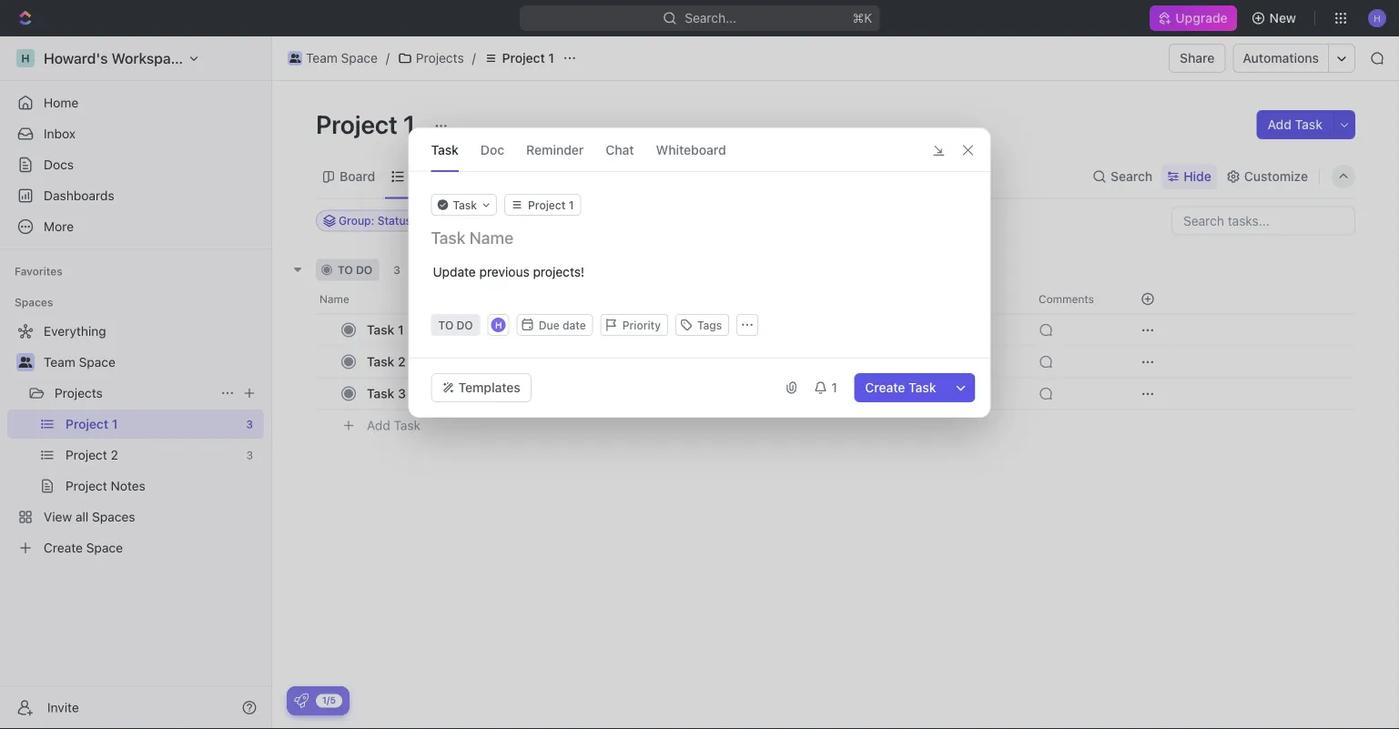 Task type: locate. For each thing, give the bounding box(es) containing it.
board link
[[336, 164, 375, 189]]

tree containing team space
[[7, 317, 264, 563]]

1 horizontal spatial team
[[306, 51, 338, 66]]

1 horizontal spatial team space link
[[283, 47, 382, 69]]

dialog
[[408, 127, 991, 418]]

0 horizontal spatial team
[[44, 355, 75, 370]]

due date button
[[517, 314, 593, 336]]

task left "doc"
[[431, 142, 459, 157]]

search
[[1111, 169, 1153, 184]]

1 vertical spatial do
[[457, 319, 473, 331]]

1 vertical spatial team space link
[[44, 348, 260, 377]]

projects inside sidebar navigation
[[55, 386, 103, 401]]

due
[[539, 319, 560, 331]]

board
[[340, 169, 375, 184]]

add task button down task 3
[[359, 415, 428, 437]]

sidebar navigation
[[0, 36, 272, 729]]

‎task inside ‎task 2 link
[[367, 354, 395, 369]]

1 vertical spatial ‎task
[[367, 354, 395, 369]]

do left h
[[457, 319, 473, 331]]

1 vertical spatial add
[[451, 264, 472, 276]]

space right user group image
[[79, 355, 116, 370]]

team right user group image
[[44, 355, 75, 370]]

new
[[1270, 10, 1297, 25]]

team space link
[[283, 47, 382, 69], [44, 348, 260, 377]]

inbox link
[[7, 119, 264, 148]]

task down "calendar" link
[[453, 199, 477, 211]]

new button
[[1245, 4, 1308, 33]]

/
[[386, 51, 390, 66], [472, 51, 476, 66]]

0 horizontal spatial to do
[[338, 264, 373, 276]]

Search tasks... text field
[[1173, 207, 1355, 235]]

3 left update at the left of page
[[394, 264, 401, 276]]

add task up to do dropdown button
[[451, 264, 499, 276]]

1 horizontal spatial space
[[341, 51, 378, 66]]

tree inside sidebar navigation
[[7, 317, 264, 563]]

1 horizontal spatial project 1
[[502, 51, 555, 66]]

2 ‎task from the top
[[367, 354, 395, 369]]

0 horizontal spatial add
[[367, 418, 390, 433]]

1 horizontal spatial add
[[451, 264, 472, 276]]

‎task inside ‎task 1 link
[[367, 322, 395, 337]]

0 horizontal spatial /
[[386, 51, 390, 66]]

0 vertical spatial do
[[356, 264, 373, 276]]

0 vertical spatial project
[[502, 51, 545, 66]]

dialog containing task
[[408, 127, 991, 418]]

1 vertical spatial add task
[[451, 264, 499, 276]]

add task button up the customize
[[1257, 110, 1334, 139]]

1 vertical spatial to do
[[438, 319, 473, 331]]

1 vertical spatial space
[[79, 355, 116, 370]]

1 vertical spatial team
[[44, 355, 75, 370]]

0 vertical spatial projects
[[416, 51, 464, 66]]

task up h
[[475, 264, 499, 276]]

1 vertical spatial 3
[[398, 386, 406, 401]]

task down task 3
[[394, 418, 421, 433]]

add task down task 3
[[367, 418, 421, 433]]

0 vertical spatial add
[[1268, 117, 1292, 132]]

priority button
[[601, 314, 668, 336]]

0 horizontal spatial team space
[[44, 355, 116, 370]]

team right user group icon
[[306, 51, 338, 66]]

0 horizontal spatial projects link
[[55, 379, 213, 408]]

‎task up ‎task 2
[[367, 322, 395, 337]]

1 horizontal spatial to do
[[438, 319, 473, 331]]

automations button
[[1234, 45, 1329, 72]]

task 3 link
[[362, 381, 631, 407]]

1 horizontal spatial add task
[[451, 264, 499, 276]]

calendar link
[[461, 164, 519, 189]]

table
[[620, 169, 652, 184]]

‎task
[[367, 322, 395, 337], [367, 354, 395, 369]]

favorites
[[15, 265, 63, 278]]

1 vertical spatial project
[[316, 109, 398, 139]]

space
[[341, 51, 378, 66], [79, 355, 116, 370]]

space right user group icon
[[341, 51, 378, 66]]

hide
[[1184, 169, 1212, 184]]

1 vertical spatial add task button
[[429, 259, 506, 281]]

do
[[356, 264, 373, 276], [457, 319, 473, 331]]

favorites button
[[7, 260, 70, 282]]

3
[[394, 264, 401, 276], [398, 386, 406, 401]]

1
[[549, 51, 555, 66], [403, 109, 416, 139], [398, 322, 404, 337], [832, 380, 838, 395]]

team
[[306, 51, 338, 66], [44, 355, 75, 370]]

1 ‎task from the top
[[367, 322, 395, 337]]

tree
[[7, 317, 264, 563]]

2
[[398, 354, 406, 369]]

0 vertical spatial projects link
[[393, 47, 469, 69]]

0 vertical spatial to do
[[338, 264, 373, 276]]

spaces
[[15, 296, 53, 309]]

1 horizontal spatial do
[[457, 319, 473, 331]]

0 vertical spatial to
[[338, 264, 353, 276]]

projects link
[[393, 47, 469, 69], [55, 379, 213, 408]]

1 vertical spatial to
[[438, 319, 454, 331]]

2 horizontal spatial add task
[[1268, 117, 1323, 132]]

task inside dropdown button
[[453, 199, 477, 211]]

add task
[[1268, 117, 1323, 132], [451, 264, 499, 276], [367, 418, 421, 433]]

add
[[1268, 117, 1292, 132], [451, 264, 472, 276], [367, 418, 390, 433]]

add task button
[[1257, 110, 1334, 139], [429, 259, 506, 281], [359, 415, 428, 437]]

1 vertical spatial projects
[[55, 386, 103, 401]]

projects!
[[533, 265, 585, 280]]

Task Name text field
[[431, 227, 972, 249]]

team space
[[306, 51, 378, 66], [44, 355, 116, 370]]

2 horizontal spatial add
[[1268, 117, 1292, 132]]

home
[[44, 95, 79, 110]]

1 horizontal spatial project
[[502, 51, 545, 66]]

0 vertical spatial 3
[[394, 264, 401, 276]]

1 vertical spatial project 1
[[316, 109, 421, 139]]

do up '‎task 1'
[[356, 264, 373, 276]]

user group image
[[19, 357, 32, 368]]

task inside button
[[909, 380, 937, 395]]

‎task 2 link
[[362, 349, 631, 375]]

‎task left 2
[[367, 354, 395, 369]]

task
[[1296, 117, 1323, 132], [431, 142, 459, 157], [453, 199, 477, 211], [475, 264, 499, 276], [909, 380, 937, 395], [367, 386, 395, 401], [394, 418, 421, 433]]

1 horizontal spatial team space
[[306, 51, 378, 66]]

task button
[[431, 128, 459, 171]]

0 horizontal spatial space
[[79, 355, 116, 370]]

tags button
[[676, 314, 730, 336]]

team space inside sidebar navigation
[[44, 355, 116, 370]]

to do left h
[[438, 319, 473, 331]]

0 horizontal spatial do
[[356, 264, 373, 276]]

0 vertical spatial ‎task
[[367, 322, 395, 337]]

share button
[[1169, 44, 1226, 73]]

to
[[338, 264, 353, 276], [438, 319, 454, 331]]

0 horizontal spatial project 1
[[316, 109, 421, 139]]

templates
[[459, 380, 521, 395]]

1 horizontal spatial /
[[472, 51, 476, 66]]

1/5
[[322, 695, 336, 706]]

customize button
[[1221, 164, 1314, 189]]

projects
[[416, 51, 464, 66], [55, 386, 103, 401]]

1 horizontal spatial projects
[[416, 51, 464, 66]]

project 1 link
[[480, 47, 559, 69]]

add task button up to do dropdown button
[[429, 259, 506, 281]]

invite
[[47, 700, 79, 715]]

doc button
[[481, 128, 505, 171]]

to do button
[[431, 314, 481, 336]]

list
[[409, 169, 431, 184]]

reminder button
[[526, 128, 584, 171]]

doc
[[481, 142, 505, 157]]

3 down 2
[[398, 386, 406, 401]]

0 horizontal spatial to
[[338, 264, 353, 276]]

templates button
[[431, 373, 532, 403]]

0 horizontal spatial projects
[[55, 386, 103, 401]]

create
[[865, 380, 906, 395]]

1 horizontal spatial to
[[438, 319, 454, 331]]

to do
[[338, 264, 373, 276], [438, 319, 473, 331]]

1 vertical spatial projects link
[[55, 379, 213, 408]]

⌘k
[[853, 10, 873, 25]]

1 vertical spatial team space
[[44, 355, 116, 370]]

add left previous
[[451, 264, 472, 276]]

calendar
[[465, 169, 519, 184]]

team space right user group image
[[44, 355, 116, 370]]

to do inside dropdown button
[[438, 319, 473, 331]]

add task up the customize
[[1268, 117, 1323, 132]]

project 1
[[502, 51, 555, 66], [316, 109, 421, 139]]

team space right user group icon
[[306, 51, 378, 66]]

2 vertical spatial add task
[[367, 418, 421, 433]]

task button
[[431, 194, 497, 216]]

1 horizontal spatial projects link
[[393, 47, 469, 69]]

add up the customize
[[1268, 117, 1292, 132]]

task down ‎task 2
[[367, 386, 395, 401]]

to do up '‎task 1'
[[338, 264, 373, 276]]

1 button
[[806, 373, 847, 403]]

task right create
[[909, 380, 937, 395]]

add down task 3
[[367, 418, 390, 433]]

2 / from the left
[[472, 51, 476, 66]]

project
[[502, 51, 545, 66], [316, 109, 398, 139]]

0 vertical spatial add task button
[[1257, 110, 1334, 139]]

dashboards link
[[7, 181, 264, 210]]

projects link inside tree
[[55, 379, 213, 408]]



Task type: vqa. For each thing, say whether or not it's contained in the screenshot.
'Overview'
no



Task type: describe. For each thing, give the bounding box(es) containing it.
0 horizontal spatial add task
[[367, 418, 421, 433]]

onboarding checklist button element
[[294, 694, 309, 709]]

create task button
[[855, 373, 948, 403]]

‎task 2
[[367, 354, 406, 369]]

list link
[[405, 164, 431, 189]]

do inside dropdown button
[[457, 319, 473, 331]]

0 horizontal spatial project
[[316, 109, 398, 139]]

upgrade
[[1176, 10, 1228, 25]]

tags
[[698, 319, 722, 331]]

reminder
[[526, 142, 584, 157]]

1 / from the left
[[386, 51, 390, 66]]

0 vertical spatial space
[[341, 51, 378, 66]]

dashboards
[[44, 188, 114, 203]]

gantt
[[552, 169, 586, 184]]

update previous projects!
[[433, 265, 585, 280]]

1 button
[[806, 373, 847, 403]]

update
[[433, 265, 476, 280]]

user group image
[[289, 54, 301, 63]]

0 vertical spatial add task
[[1268, 117, 1323, 132]]

0 vertical spatial team space link
[[283, 47, 382, 69]]

‎task 1
[[367, 322, 404, 337]]

priority button
[[601, 314, 668, 336]]

task up the customize
[[1296, 117, 1323, 132]]

1 inside button
[[832, 380, 838, 395]]

customize
[[1245, 169, 1309, 184]]

share
[[1180, 51, 1215, 66]]

search button
[[1087, 164, 1159, 189]]

previous
[[480, 265, 530, 280]]

hide button
[[1162, 164, 1217, 189]]

home link
[[7, 88, 264, 117]]

automations
[[1243, 51, 1320, 66]]

whiteboard button
[[656, 128, 726, 171]]

due date
[[539, 319, 586, 331]]

docs link
[[7, 150, 264, 179]]

tags button
[[676, 314, 730, 336]]

onboarding checklist button image
[[294, 694, 309, 709]]

inbox
[[44, 126, 76, 141]]

h
[[495, 320, 502, 330]]

priority
[[623, 319, 661, 331]]

space inside tree
[[79, 355, 116, 370]]

to inside dropdown button
[[438, 319, 454, 331]]

create task
[[865, 380, 937, 395]]

‎task for ‎task 1
[[367, 322, 395, 337]]

docs
[[44, 157, 74, 172]]

2 vertical spatial add task button
[[359, 415, 428, 437]]

0 vertical spatial team space
[[306, 51, 378, 66]]

‎task for ‎task 2
[[367, 354, 395, 369]]

0 horizontal spatial team space link
[[44, 348, 260, 377]]

table link
[[616, 164, 652, 189]]

h button
[[490, 316, 508, 334]]

chat
[[606, 142, 634, 157]]

task 3
[[367, 386, 406, 401]]

team inside sidebar navigation
[[44, 355, 75, 370]]

‎task 1 link
[[362, 317, 631, 343]]

0 vertical spatial team
[[306, 51, 338, 66]]

2 vertical spatial add
[[367, 418, 390, 433]]

whiteboard
[[656, 142, 726, 157]]

0 vertical spatial project 1
[[502, 51, 555, 66]]

date
[[563, 319, 586, 331]]

gantt link
[[549, 164, 586, 189]]

search...
[[685, 10, 737, 25]]

upgrade link
[[1151, 5, 1237, 31]]

chat button
[[606, 128, 634, 171]]



